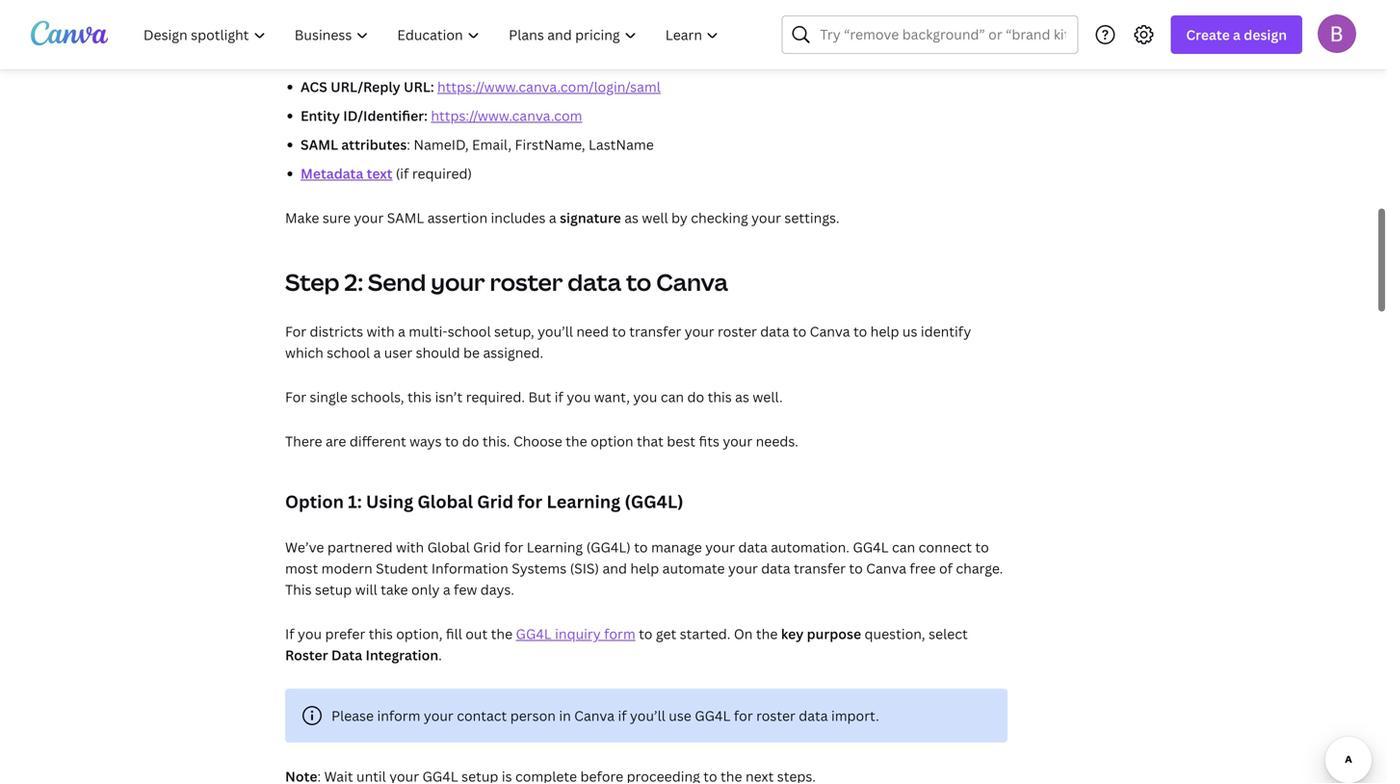 Task type: describe. For each thing, give the bounding box(es) containing it.
https://www.canva.com
[[431, 106, 582, 125]]

schools,
[[351, 388, 404, 406]]

partnered
[[327, 538, 393, 556]]

for districts with a multi-school setup, you'll need to transfer your roster data to canva to help us identify which school a user should be assigned.
[[285, 322, 972, 362]]

(gg4l) for using
[[625, 490, 684, 514]]

inquiry
[[555, 625, 601, 643]]

https://www.canva.com link
[[431, 106, 582, 125]]

create a design button
[[1171, 15, 1303, 54]]

2:
[[344, 266, 363, 298]]

canva down by
[[656, 266, 728, 298]]

data left automation.
[[739, 538, 768, 556]]

for single schools, this isn't required. but if you want, you can do this as well.
[[285, 388, 783, 406]]

metadata text (if required)
[[301, 164, 472, 183]]

firstname,
[[515, 135, 585, 154]]

email,
[[472, 135, 512, 154]]

data left import.
[[799, 707, 828, 725]]

global for with
[[427, 538, 470, 556]]

systems
[[512, 559, 567, 578]]

learning for with
[[527, 538, 583, 556]]

there
[[285, 432, 322, 450]]

there are different ways to do this. choose the option that best fits your needs.
[[285, 432, 799, 450]]

please inform your contact person in canva if you'll use gg4l for roster data import.
[[331, 707, 880, 725]]

import.
[[831, 707, 880, 725]]

out
[[466, 625, 488, 643]]

fits
[[699, 432, 720, 450]]

1 horizontal spatial you
[[567, 388, 591, 406]]

2 horizontal spatial the
[[756, 625, 778, 643]]

https://www.canva.com/login/saml
[[437, 78, 661, 96]]

option
[[285, 490, 344, 514]]

started.
[[680, 625, 731, 643]]

use
[[669, 707, 692, 725]]

with for global
[[396, 538, 424, 556]]

will
[[355, 581, 377, 599]]

for for for districts with a multi-school setup, you'll need to transfer your roster data to canva to help us identify which school a user should be assigned.
[[285, 322, 307, 341]]

we've
[[285, 538, 324, 556]]

0 vertical spatial can
[[661, 388, 684, 406]]

ways
[[410, 432, 442, 450]]

question,
[[865, 625, 926, 643]]

text
[[367, 164, 393, 183]]

option,
[[396, 625, 443, 643]]

can inside "we've partnered with global grid for learning (gg4l) to manage your data automation. gg4l can connect to most modern student information systems (sis) and help automate your data transfer to canva free of charge. this setup will take only a few days."
[[892, 538, 916, 556]]

id/identifier:
[[343, 106, 428, 125]]

a right includes at the left of page
[[549, 209, 557, 227]]

person
[[510, 707, 556, 725]]

1 vertical spatial you'll
[[630, 707, 666, 725]]

metadata text link
[[301, 164, 393, 183]]

setup
[[315, 581, 352, 599]]

that
[[637, 432, 664, 450]]

roster for need
[[718, 322, 757, 341]]

step
[[285, 266, 340, 298]]

lastname
[[589, 135, 654, 154]]

if for canva
[[618, 707, 627, 725]]

your inside for districts with a multi-school setup, you'll need to transfer your roster data to canva to help us identify which school a user should be assigned.
[[685, 322, 715, 341]]

only
[[411, 581, 440, 599]]

(gg4l) for with
[[586, 538, 631, 556]]

setup,
[[494, 322, 534, 341]]

create
[[1186, 26, 1230, 44]]

us
[[903, 322, 918, 341]]

take
[[381, 581, 408, 599]]

want,
[[594, 388, 630, 406]]

this.
[[483, 432, 510, 450]]

student
[[376, 559, 428, 578]]

https://www.canva.com/login/saml link
[[437, 78, 661, 96]]

0 vertical spatial school
[[448, 322, 491, 341]]

fill
[[446, 625, 462, 643]]

free
[[910, 559, 936, 578]]

most
[[285, 559, 318, 578]]

in
[[559, 707, 571, 725]]

.
[[439, 646, 442, 664]]

step 2: send your roster data to canva
[[285, 266, 728, 298]]

are
[[326, 432, 346, 450]]

if
[[285, 625, 294, 643]]

global for using
[[418, 490, 473, 514]]

well.
[[753, 388, 783, 406]]

choose
[[513, 432, 562, 450]]

using
[[366, 490, 413, 514]]

should
[[416, 343, 460, 362]]

2 horizontal spatial this
[[708, 388, 732, 406]]

be
[[463, 343, 480, 362]]

but
[[528, 388, 552, 406]]

get
[[656, 625, 677, 643]]

settings.
[[785, 209, 840, 227]]

signature
[[560, 209, 621, 227]]

entity
[[301, 106, 340, 125]]

contact
[[457, 707, 507, 725]]

information
[[432, 559, 509, 578]]

automate
[[663, 559, 725, 578]]

checking
[[691, 209, 748, 227]]

a left the user
[[373, 343, 381, 362]]

metadata
[[301, 164, 364, 183]]

if for but
[[555, 388, 564, 406]]

grid for using
[[477, 490, 514, 514]]

for for using
[[518, 490, 543, 514]]

acs url/reply url: https://www.canva.com/login/saml
[[301, 78, 661, 96]]

2 vertical spatial for
[[734, 707, 753, 725]]

required)
[[412, 164, 472, 183]]

identify
[[921, 322, 972, 341]]

make
[[285, 209, 319, 227]]

0 vertical spatial saml
[[301, 135, 338, 154]]

transfer inside for districts with a multi-school setup, you'll need to transfer your roster data to canva to help us identify which school a user should be assigned.
[[629, 322, 682, 341]]

of
[[939, 559, 953, 578]]

attributes
[[341, 135, 407, 154]]



Task type: vqa. For each thing, say whether or not it's contained in the screenshot.
Show pages image
no



Task type: locate. For each thing, give the bounding box(es) containing it.
for up systems
[[504, 538, 523, 556]]

0 vertical spatial for
[[285, 322, 307, 341]]

school
[[448, 322, 491, 341], [327, 343, 370, 362]]

1 vertical spatial help
[[631, 559, 659, 578]]

you'll left the use
[[630, 707, 666, 725]]

0 horizontal spatial transfer
[[629, 322, 682, 341]]

0 vertical spatial (gg4l)
[[625, 490, 684, 514]]

by
[[672, 209, 688, 227]]

you'll left need
[[538, 322, 573, 341]]

for down choose
[[518, 490, 543, 514]]

with
[[367, 322, 395, 341], [396, 538, 424, 556]]

1 horizontal spatial do
[[687, 388, 704, 406]]

canva
[[656, 266, 728, 298], [810, 322, 850, 341], [866, 559, 907, 578], [574, 707, 615, 725]]

0 horizontal spatial can
[[661, 388, 684, 406]]

this
[[285, 581, 312, 599]]

1 horizontal spatial gg4l
[[695, 707, 731, 725]]

2 vertical spatial gg4l
[[695, 707, 731, 725]]

1 vertical spatial roster
[[718, 322, 757, 341]]

help
[[871, 322, 899, 341], [631, 559, 659, 578]]

0 horizontal spatial as
[[625, 209, 639, 227]]

(if
[[396, 164, 409, 183]]

a left design
[[1233, 26, 1241, 44]]

global up information
[[427, 538, 470, 556]]

1 vertical spatial learning
[[527, 538, 583, 556]]

you'll inside for districts with a multi-school setup, you'll need to transfer your roster data to canva to help us identify which school a user should be assigned.
[[538, 322, 573, 341]]

roster up well.
[[718, 322, 757, 341]]

data down automation.
[[761, 559, 791, 578]]

for inside "we've partnered with global grid for learning (gg4l) to manage your data automation. gg4l can connect to most modern student information systems (sis) and help automate your data transfer to canva free of charge. this setup will take only a few days."
[[504, 538, 523, 556]]

learning
[[547, 490, 621, 514], [527, 538, 583, 556]]

as
[[625, 209, 639, 227], [735, 388, 750, 406]]

with inside for districts with a multi-school setup, you'll need to transfer your roster data to canva to help us identify which school a user should be assigned.
[[367, 322, 395, 341]]

the right on
[[756, 625, 778, 643]]

canva right in
[[574, 707, 615, 725]]

1 vertical spatial grid
[[473, 538, 501, 556]]

send
[[368, 266, 426, 298]]

Try "remove background" or "brand kit" search field
[[820, 16, 1066, 53]]

option
[[591, 432, 634, 450]]

school up be
[[448, 322, 491, 341]]

make sure your saml assertion includes a signature as well by checking your settings.
[[285, 209, 840, 227]]

roster inside for districts with a multi-school setup, you'll need to transfer your roster data to canva to help us identify which school a user should be assigned.
[[718, 322, 757, 341]]

select
[[929, 625, 968, 643]]

0 horizontal spatial you
[[298, 625, 322, 643]]

to
[[626, 266, 652, 298], [612, 322, 626, 341], [793, 322, 807, 341], [854, 322, 867, 341], [445, 432, 459, 450], [634, 538, 648, 556], [975, 538, 989, 556], [849, 559, 863, 578], [639, 625, 653, 643]]

the left option
[[566, 432, 587, 450]]

learning for using
[[547, 490, 621, 514]]

single
[[310, 388, 348, 406]]

includes
[[491, 209, 546, 227]]

learning up (sis)
[[547, 490, 621, 514]]

with for a
[[367, 322, 395, 341]]

gg4l right the use
[[695, 707, 731, 725]]

if right in
[[618, 707, 627, 725]]

0 horizontal spatial saml
[[301, 135, 338, 154]]

2 horizontal spatial gg4l
[[853, 538, 889, 556]]

1 horizontal spatial if
[[618, 707, 627, 725]]

inform
[[377, 707, 421, 725]]

data up need
[[568, 266, 622, 298]]

for up which
[[285, 322, 307, 341]]

1 horizontal spatial the
[[566, 432, 587, 450]]

0 vertical spatial global
[[418, 490, 473, 514]]

:
[[407, 135, 410, 154]]

entity id/identifier: https://www.canva.com
[[301, 106, 582, 125]]

you right want,
[[633, 388, 658, 406]]

canva left us in the right top of the page
[[810, 322, 850, 341]]

this
[[408, 388, 432, 406], [708, 388, 732, 406], [369, 625, 393, 643]]

grid
[[477, 490, 514, 514], [473, 538, 501, 556]]

roster left import.
[[756, 707, 796, 725]]

top level navigation element
[[131, 15, 736, 54]]

roster up setup,
[[490, 266, 563, 298]]

this up fits
[[708, 388, 732, 406]]

0 vertical spatial with
[[367, 322, 395, 341]]

saml attributes : nameid, email, firstname, lastname
[[301, 135, 654, 154]]

1 vertical spatial if
[[618, 707, 627, 725]]

if
[[555, 388, 564, 406], [618, 707, 627, 725]]

learning inside "we've partnered with global grid for learning (gg4l) to manage your data automation. gg4l can connect to most modern student information systems (sis) and help automate your data transfer to canva free of charge. this setup will take only a few days."
[[527, 538, 583, 556]]

your
[[354, 209, 384, 227], [752, 209, 781, 227], [431, 266, 485, 298], [685, 322, 715, 341], [723, 432, 753, 450], [706, 538, 735, 556], [728, 559, 758, 578], [424, 707, 454, 725]]

sure
[[323, 209, 351, 227]]

help inside "we've partnered with global grid for learning (gg4l) to manage your data automation. gg4l can connect to most modern student information systems (sis) and help automate your data transfer to canva free of charge. this setup will take only a few days."
[[631, 559, 659, 578]]

1 for from the top
[[285, 322, 307, 341]]

roster for you'll
[[756, 707, 796, 725]]

0 vertical spatial do
[[687, 388, 704, 406]]

assertion
[[428, 209, 488, 227]]

manage
[[651, 538, 702, 556]]

0 vertical spatial you'll
[[538, 322, 573, 341]]

0 vertical spatial learning
[[547, 490, 621, 514]]

the right out at the left bottom of page
[[491, 625, 513, 643]]

grid up information
[[473, 538, 501, 556]]

1 horizontal spatial this
[[408, 388, 432, 406]]

for
[[285, 322, 307, 341], [285, 388, 307, 406]]

gg4l inquiry form link
[[516, 625, 636, 643]]

transfer down automation.
[[794, 559, 846, 578]]

this up integration at the left
[[369, 625, 393, 643]]

1 vertical spatial transfer
[[794, 559, 846, 578]]

data inside for districts with a multi-school setup, you'll need to transfer your roster data to canva to help us identify which school a user should be assigned.
[[760, 322, 790, 341]]

canva left free in the bottom of the page
[[866, 559, 907, 578]]

do left this. on the left
[[462, 432, 479, 450]]

(gg4l) inside "we've partnered with global grid for learning (gg4l) to manage your data automation. gg4l can connect to most modern student information systems (sis) and help automate your data transfer to canva free of charge. this setup will take only a few days."
[[586, 538, 631, 556]]

if right 'but'
[[555, 388, 564, 406]]

a up the user
[[398, 322, 406, 341]]

this for inquiry
[[369, 625, 393, 643]]

1 vertical spatial saml
[[387, 209, 424, 227]]

grid for with
[[473, 538, 501, 556]]

connect
[[919, 538, 972, 556]]

which
[[285, 343, 324, 362]]

1 vertical spatial with
[[396, 538, 424, 556]]

you inside if you prefer this option, fill out the gg4l inquiry form to get started. on the key purpose question, select roster data integration .
[[298, 625, 322, 643]]

gg4l inside "we've partnered with global grid for learning (gg4l) to manage your data automation. gg4l can connect to most modern student information systems (sis) and help automate your data transfer to canva free of charge. this setup will take only a few days."
[[853, 538, 889, 556]]

a left few
[[443, 581, 451, 599]]

0 horizontal spatial help
[[631, 559, 659, 578]]

(gg4l) up manage
[[625, 490, 684, 514]]

well
[[642, 209, 668, 227]]

0 vertical spatial transfer
[[629, 322, 682, 341]]

multi-
[[409, 322, 448, 341]]

for for with
[[504, 538, 523, 556]]

global right using
[[418, 490, 473, 514]]

1 vertical spatial school
[[327, 343, 370, 362]]

for for for single schools, this isn't required. but if you want, you can do this as well.
[[285, 388, 307, 406]]

key
[[781, 625, 804, 643]]

gg4l left inquiry
[[516, 625, 552, 643]]

user
[[384, 343, 413, 362]]

1 vertical spatial do
[[462, 432, 479, 450]]

(gg4l) up and
[[586, 538, 631, 556]]

days.
[[481, 581, 514, 599]]

0 vertical spatial if
[[555, 388, 564, 406]]

0 vertical spatial grid
[[477, 490, 514, 514]]

a inside "we've partnered with global grid for learning (gg4l) to manage your data automation. gg4l can connect to most modern student information systems (sis) and help automate your data transfer to canva free of charge. this setup will take only a few days."
[[443, 581, 451, 599]]

acs
[[301, 78, 327, 96]]

create a design
[[1186, 26, 1287, 44]]

this left 'isn't'
[[408, 388, 432, 406]]

1 vertical spatial for
[[285, 388, 307, 406]]

0 vertical spatial for
[[518, 490, 543, 514]]

roster
[[285, 646, 328, 664]]

as left well
[[625, 209, 639, 227]]

gg4l right automation.
[[853, 538, 889, 556]]

this inside if you prefer this option, fill out the gg4l inquiry form to get started. on the key purpose question, select roster data integration .
[[369, 625, 393, 643]]

1 vertical spatial as
[[735, 388, 750, 406]]

0 horizontal spatial school
[[327, 343, 370, 362]]

1 horizontal spatial can
[[892, 538, 916, 556]]

for
[[518, 490, 543, 514], [504, 538, 523, 556], [734, 707, 753, 725]]

0 horizontal spatial you'll
[[538, 322, 573, 341]]

you right if
[[298, 625, 322, 643]]

modern
[[321, 559, 373, 578]]

option 1: using global grid for learning (gg4l)
[[285, 490, 684, 514]]

global
[[418, 490, 473, 514], [427, 538, 470, 556]]

data up well.
[[760, 322, 790, 341]]

isn't
[[435, 388, 463, 406]]

help right and
[[631, 559, 659, 578]]

can up best
[[661, 388, 684, 406]]

school down districts
[[327, 343, 370, 362]]

saml down entity
[[301, 135, 338, 154]]

1 vertical spatial (gg4l)
[[586, 538, 631, 556]]

charge.
[[956, 559, 1003, 578]]

help inside for districts with a multi-school setup, you'll need to transfer your roster data to canva to help us identify which school a user should be assigned.
[[871, 322, 899, 341]]

1:
[[348, 490, 362, 514]]

prefer
[[325, 625, 365, 643]]

districts
[[310, 322, 363, 341]]

do up fits
[[687, 388, 704, 406]]

and
[[603, 559, 627, 578]]

0 horizontal spatial gg4l
[[516, 625, 552, 643]]

canva inside "we've partnered with global grid for learning (gg4l) to manage your data automation. gg4l can connect to most modern student information systems (sis) and help automate your data transfer to canva free of charge. this setup will take only a few days."
[[866, 559, 907, 578]]

as left well.
[[735, 388, 750, 406]]

bob builder image
[[1318, 14, 1357, 53]]

transfer inside "we've partnered with global grid for learning (gg4l) to manage your data automation. gg4l can connect to most modern student information systems (sis) and help automate your data transfer to canva free of charge. this setup will take only a few days."
[[794, 559, 846, 578]]

learning up systems
[[527, 538, 583, 556]]

1 horizontal spatial you'll
[[630, 707, 666, 725]]

nameid,
[[414, 135, 469, 154]]

url/reply
[[331, 78, 401, 96]]

1 horizontal spatial as
[[735, 388, 750, 406]]

this for want,
[[408, 388, 432, 406]]

1 horizontal spatial school
[[448, 322, 491, 341]]

0 vertical spatial help
[[871, 322, 899, 341]]

1 vertical spatial can
[[892, 538, 916, 556]]

to inside if you prefer this option, fill out the gg4l inquiry form to get started. on the key purpose question, select roster data integration .
[[639, 625, 653, 643]]

a inside dropdown button
[[1233, 26, 1241, 44]]

data
[[568, 266, 622, 298], [760, 322, 790, 341], [739, 538, 768, 556], [761, 559, 791, 578], [799, 707, 828, 725]]

1 horizontal spatial help
[[871, 322, 899, 341]]

1 vertical spatial for
[[504, 538, 523, 556]]

for inside for districts with a multi-school setup, you'll need to transfer your roster data to canva to help us identify which school a user should be assigned.
[[285, 322, 307, 341]]

0 vertical spatial gg4l
[[853, 538, 889, 556]]

help left us in the right top of the page
[[871, 322, 899, 341]]

0 horizontal spatial do
[[462, 432, 479, 450]]

do
[[687, 388, 704, 406], [462, 432, 479, 450]]

needs.
[[756, 432, 799, 450]]

for right the use
[[734, 707, 753, 725]]

transfer right need
[[629, 322, 682, 341]]

you'll
[[538, 322, 573, 341], [630, 707, 666, 725]]

can up free in the bottom of the page
[[892, 538, 916, 556]]

with up the user
[[367, 322, 395, 341]]

for left the single
[[285, 388, 307, 406]]

grid inside "we've partnered with global grid for learning (gg4l) to manage your data automation. gg4l can connect to most modern student information systems (sis) and help automate your data transfer to canva free of charge. this setup will take only a few days."
[[473, 538, 501, 556]]

1 vertical spatial gg4l
[[516, 625, 552, 643]]

2 for from the top
[[285, 388, 307, 406]]

with up student in the left bottom of the page
[[396, 538, 424, 556]]

1 vertical spatial global
[[427, 538, 470, 556]]

form
[[604, 625, 636, 643]]

few
[[454, 581, 477, 599]]

1 horizontal spatial transfer
[[794, 559, 846, 578]]

canva inside for districts with a multi-school setup, you'll need to transfer your roster data to canva to help us identify which school a user should be assigned.
[[810, 322, 850, 341]]

0 vertical spatial as
[[625, 209, 639, 227]]

saml down (if
[[387, 209, 424, 227]]

can
[[661, 388, 684, 406], [892, 538, 916, 556]]

0 vertical spatial roster
[[490, 266, 563, 298]]

0 horizontal spatial the
[[491, 625, 513, 643]]

you left want,
[[567, 388, 591, 406]]

0 horizontal spatial if
[[555, 388, 564, 406]]

1 horizontal spatial with
[[396, 538, 424, 556]]

the
[[566, 432, 587, 450], [491, 625, 513, 643], [756, 625, 778, 643]]

gg4l inside if you prefer this option, fill out the gg4l inquiry form to get started. on the key purpose question, select roster data integration .
[[516, 625, 552, 643]]

0 horizontal spatial with
[[367, 322, 395, 341]]

required.
[[466, 388, 525, 406]]

2 vertical spatial roster
[[756, 707, 796, 725]]

global inside "we've partnered with global grid for learning (gg4l) to manage your data automation. gg4l can connect to most modern student information systems (sis) and help automate your data transfer to canva free of charge. this setup will take only a few days."
[[427, 538, 470, 556]]

with inside "we've partnered with global grid for learning (gg4l) to manage your data automation. gg4l can connect to most modern student information systems (sis) and help automate your data transfer to canva free of charge. this setup will take only a few days."
[[396, 538, 424, 556]]

1 horizontal spatial saml
[[387, 209, 424, 227]]

2 horizontal spatial you
[[633, 388, 658, 406]]

grid down this. on the left
[[477, 490, 514, 514]]

0 horizontal spatial this
[[369, 625, 393, 643]]

url:
[[404, 78, 434, 96]]



